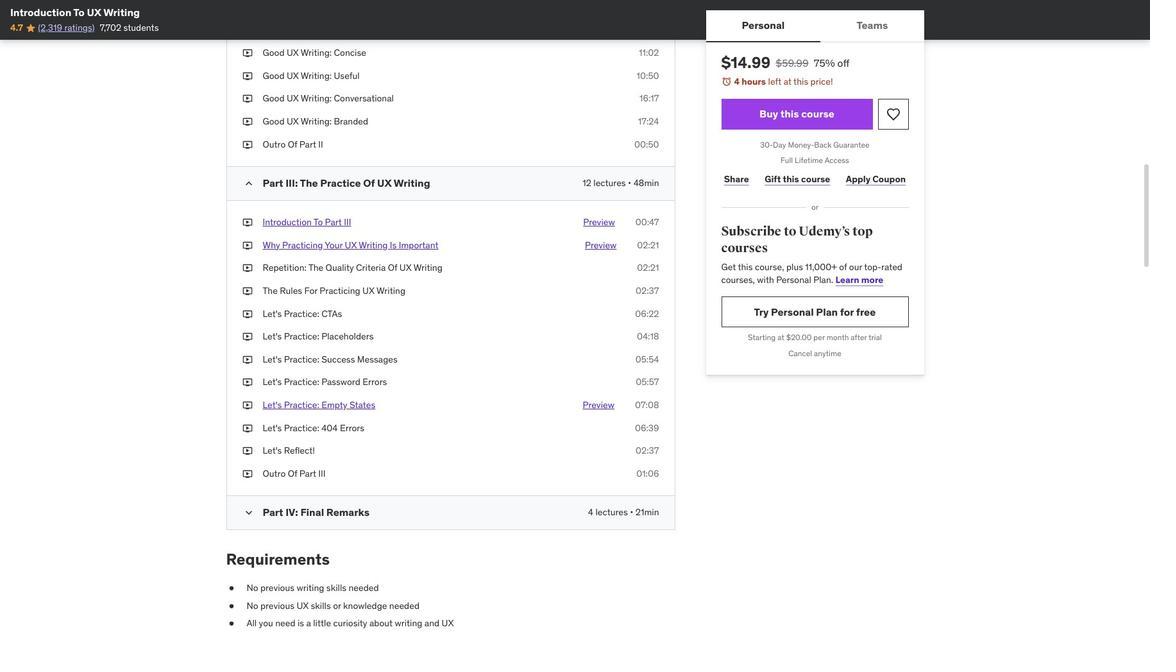 Task type: locate. For each thing, give the bounding box(es) containing it.
course
[[802, 107, 835, 120], [802, 173, 831, 185]]

1 vertical spatial introduction
[[263, 216, 312, 228]]

introduction up (2,319
[[10, 6, 71, 19]]

1 horizontal spatial to
[[314, 216, 323, 228]]

1 no from the top
[[247, 582, 258, 594]]

skills up the little
[[311, 600, 331, 611]]

courses
[[722, 240, 769, 256]]

let's up let's reflect!
[[263, 422, 282, 434]]

starting at $20.00 per month after trial cancel anytime
[[748, 333, 882, 358]]

1 vertical spatial no
[[247, 600, 258, 611]]

writing up no previous ux skills or knowledge needed
[[297, 582, 324, 594]]

previous
[[261, 582, 295, 594], [261, 600, 295, 611]]

to for part
[[314, 216, 323, 228]]

11 xsmall image from the top
[[242, 422, 253, 435]]

personal up $20.00
[[772, 305, 814, 318]]

1 course from the top
[[802, 107, 835, 120]]

1 vertical spatial small image
[[242, 507, 255, 519]]

good up outro of part ii
[[263, 116, 285, 127]]

this right buy
[[781, 107, 800, 120]]

xsmall image for let's practice: 404 errors
[[242, 422, 253, 435]]

part left ii
[[300, 138, 316, 150]]

0 vertical spatial iii
[[344, 216, 351, 228]]

1 practice: from the top
[[284, 308, 319, 319]]

trial
[[869, 333, 882, 342]]

part down reflect!
[[300, 468, 316, 479]]

0 vertical spatial practicing
[[282, 239, 323, 251]]

xsmall image for repetition: the quality criteria of ux writing
[[242, 262, 253, 275]]

0 vertical spatial the
[[300, 177, 318, 189]]

0 vertical spatial course
[[802, 107, 835, 120]]

0 vertical spatial 02:37
[[636, 285, 660, 297]]

4 practice: from the top
[[284, 376, 319, 388]]

2 no from the top
[[247, 600, 258, 611]]

teams button
[[821, 10, 925, 41]]

practice: for success
[[284, 353, 319, 365]]

01:06
[[637, 468, 660, 479]]

small image left iii:
[[242, 177, 255, 190]]

repetition:
[[263, 262, 307, 274]]

practice: inside button
[[284, 399, 319, 411]]

1 02:21 from the top
[[638, 239, 660, 251]]

1 vertical spatial to
[[314, 216, 323, 228]]

1 vertical spatial errors
[[340, 422, 365, 434]]

0 vertical spatial preview
[[584, 216, 615, 228]]

1 vertical spatial the
[[309, 262, 324, 274]]

practice: for 404
[[284, 422, 319, 434]]

to inside button
[[314, 216, 323, 228]]

1 vertical spatial needed
[[390, 600, 420, 611]]

small image left iv:
[[242, 507, 255, 519]]

ux up ratings)
[[87, 6, 101, 19]]

1 xsmall image from the top
[[242, 47, 253, 60]]

errors right 404
[[340, 422, 365, 434]]

8 xsmall image from the top
[[242, 353, 253, 366]]

skills for writing
[[327, 582, 347, 594]]

iii up the why practicing your ux writing is important
[[344, 216, 351, 228]]

outro for outro of part ii
[[263, 138, 286, 150]]

xsmall image for good ux writing: concise
[[242, 47, 253, 60]]

share
[[724, 173, 749, 185]]

• for part iv: final remarks
[[630, 507, 634, 518]]

to
[[73, 6, 85, 19], [314, 216, 323, 228]]

let's practice: 404 errors
[[263, 422, 365, 434]]

why practicing your ux writing is important button
[[263, 239, 439, 252]]

personal
[[742, 19, 785, 32], [777, 274, 812, 286], [772, 305, 814, 318]]

9 xsmall image from the top
[[242, 376, 253, 389]]

let's left reflect!
[[263, 445, 282, 456]]

the up for
[[309, 262, 324, 274]]

6 let's from the top
[[263, 422, 282, 434]]

you
[[259, 618, 273, 629]]

this for gift
[[783, 173, 800, 185]]

5 xsmall image from the top
[[242, 262, 253, 275]]

2 vertical spatial preview
[[583, 399, 615, 411]]

2 small image from the top
[[242, 507, 255, 519]]

buy this course button
[[722, 99, 873, 129]]

introduction inside button
[[263, 216, 312, 228]]

1 vertical spatial skills
[[311, 600, 331, 611]]

4 xsmall image from the top
[[242, 216, 253, 229]]

let's for let's practice: success messages
[[263, 353, 282, 365]]

02:37 up 06:22
[[636, 285, 660, 297]]

lectures right 12
[[594, 177, 626, 189]]

iii inside button
[[344, 216, 351, 228]]

the left the rules
[[263, 285, 278, 297]]

at right left at the right top of page
[[784, 76, 792, 87]]

part for outro of part iii
[[300, 468, 316, 479]]

xsmall image
[[242, 24, 253, 37], [242, 93, 253, 105], [242, 138, 253, 151], [242, 239, 253, 252], [242, 285, 253, 298], [242, 445, 253, 457], [242, 468, 253, 480], [226, 582, 237, 595], [226, 600, 237, 613], [226, 618, 237, 630]]

this inside the get this course, plus 11,000+ of our top-rated courses, with personal plan.
[[738, 261, 753, 273]]

0 vertical spatial 02:21
[[638, 239, 660, 251]]

needed up about
[[390, 600, 420, 611]]

practicing
[[282, 239, 323, 251], [320, 285, 361, 297]]

6 practice: from the top
[[284, 422, 319, 434]]

practice: down for
[[284, 308, 319, 319]]

4 let's from the top
[[263, 376, 282, 388]]

1 vertical spatial or
[[333, 600, 341, 611]]

writing
[[297, 582, 324, 594], [395, 618, 423, 629]]

no previous ux skills or knowledge needed
[[247, 600, 420, 611]]

needed
[[349, 582, 379, 594], [390, 600, 420, 611]]

ux down criteria
[[363, 285, 375, 297]]

2 xsmall image from the top
[[242, 70, 253, 82]]

no previous writing skills needed
[[247, 582, 379, 594]]

to for ux
[[73, 6, 85, 19]]

1 good from the top
[[263, 47, 285, 59]]

the
[[300, 177, 318, 189], [309, 262, 324, 274], [263, 285, 278, 297]]

ux up is
[[297, 600, 309, 611]]

personal up $14.99
[[742, 19, 785, 32]]

previous up 'need' on the left bottom of page
[[261, 600, 295, 611]]

0 vertical spatial skills
[[327, 582, 347, 594]]

7,702 students
[[100, 22, 159, 34]]

iv:
[[286, 506, 298, 519]]

0 vertical spatial writing
[[297, 582, 324, 594]]

practicing down 'quality'
[[320, 285, 361, 297]]

writing left and
[[395, 618, 423, 629]]

good
[[263, 47, 285, 59], [263, 70, 285, 81], [263, 93, 285, 104], [263, 116, 285, 127]]

good down good ux writing: concise
[[263, 70, 285, 81]]

0 horizontal spatial to
[[73, 6, 85, 19]]

let's reflect!
[[263, 445, 315, 456]]

practice: for password
[[284, 376, 319, 388]]

good up good ux writing: useful
[[263, 47, 285, 59]]

introduction to ux writing
[[10, 6, 140, 19]]

this right "gift"
[[783, 173, 800, 185]]

small image for part iii: the practice of ux writing
[[242, 177, 255, 190]]

try personal plan for free
[[755, 305, 876, 318]]

free
[[857, 305, 876, 318]]

• left '21min'
[[630, 507, 634, 518]]

ux inside button
[[345, 239, 357, 251]]

per
[[814, 333, 825, 342]]

75%
[[814, 56, 836, 69]]

0 vertical spatial to
[[73, 6, 85, 19]]

0 vertical spatial 4
[[735, 76, 740, 87]]

4 hours left at this price!
[[735, 76, 834, 87]]

learn more link
[[836, 274, 884, 286]]

needed up knowledge
[[349, 582, 379, 594]]

ux right and
[[442, 618, 454, 629]]

course down lifetime
[[802, 173, 831, 185]]

buy
[[760, 107, 779, 120]]

0 horizontal spatial writing
[[297, 582, 324, 594]]

at left $20.00
[[778, 333, 785, 342]]

empty
[[322, 399, 348, 411]]

left
[[769, 76, 782, 87]]

introduction up "why"
[[263, 216, 312, 228]]

of left ii
[[288, 138, 297, 150]]

1 previous from the top
[[261, 582, 295, 594]]

iii for outro of part iii
[[319, 468, 326, 479]]

a
[[306, 618, 311, 629]]

• for part iii: the practice of ux writing
[[628, 177, 632, 189]]

apply
[[846, 173, 871, 185]]

part iv: final remarks
[[263, 506, 370, 519]]

apply coupon
[[846, 173, 906, 185]]

4 writing: from the top
[[301, 116, 332, 127]]

part inside introduction to part iii button
[[325, 216, 342, 228]]

4
[[735, 76, 740, 87], [588, 507, 594, 518]]

to up the why practicing your ux writing is important
[[314, 216, 323, 228]]

2 previous from the top
[[261, 600, 295, 611]]

practice: for ctas
[[284, 308, 319, 319]]

all
[[247, 618, 257, 629]]

let's for let's reflect!
[[263, 445, 282, 456]]

1 vertical spatial course
[[802, 173, 831, 185]]

writing: for conversational
[[301, 93, 332, 104]]

skills up no previous ux skills or knowledge needed
[[327, 582, 347, 594]]

iii up part iv: final remarks
[[319, 468, 326, 479]]

1 writing: from the top
[[301, 47, 332, 59]]

practice: up let's practice: empty states in the bottom of the page
[[284, 376, 319, 388]]

0 horizontal spatial introduction
[[10, 6, 71, 19]]

personal down the plus
[[777, 274, 812, 286]]

writing down criteria
[[377, 285, 406, 297]]

4 right alarm image at the right top of the page
[[735, 76, 740, 87]]

practice: down let's practice: placeholders
[[284, 353, 319, 365]]

1 let's from the top
[[263, 308, 282, 319]]

0 vertical spatial previous
[[261, 582, 295, 594]]

personal inside button
[[742, 19, 785, 32]]

let's down let's practice: placeholders
[[263, 353, 282, 365]]

writing: for useful
[[301, 70, 332, 81]]

4 lectures • 21min
[[588, 507, 660, 518]]

2 let's from the top
[[263, 331, 282, 342]]

12
[[583, 177, 592, 189]]

2 02:21 from the top
[[638, 262, 660, 274]]

personal inside the get this course, plus 11,000+ of our top-rated courses, with personal plan.
[[777, 274, 812, 286]]

0 vertical spatial needed
[[349, 582, 379, 594]]

apply coupon button
[[844, 166, 909, 192]]

6 xsmall image from the top
[[242, 308, 253, 320]]

3 writing: from the top
[[301, 93, 332, 104]]

errors down the messages
[[363, 376, 387, 388]]

writing
[[103, 6, 140, 19], [394, 177, 431, 189], [359, 239, 388, 251], [414, 262, 443, 274], [377, 285, 406, 297]]

or up all you need is a little curiosity about writing and ux
[[333, 600, 341, 611]]

access
[[825, 156, 850, 165]]

let's for let's practice: placeholders
[[263, 331, 282, 342]]

let's inside button
[[263, 399, 282, 411]]

1 vertical spatial outro
[[263, 468, 286, 479]]

part left iv:
[[263, 506, 283, 519]]

good for good ux writing: useful
[[263, 70, 285, 81]]

part up your at the top left of page
[[325, 216, 342, 228]]

writing: down good ux writing: concise
[[301, 70, 332, 81]]

xsmall image for let's practice: password errors
[[242, 376, 253, 389]]

ux right your at the top left of page
[[345, 239, 357, 251]]

1 vertical spatial •
[[630, 507, 634, 518]]

3 let's from the top
[[263, 353, 282, 365]]

practice: down let's practice: ctas
[[284, 331, 319, 342]]

alarm image
[[722, 76, 732, 87]]

7 let's from the top
[[263, 445, 282, 456]]

the right iii:
[[300, 177, 318, 189]]

2 outro from the top
[[263, 468, 286, 479]]

let's for let's practice: empty states
[[263, 399, 282, 411]]

gift
[[765, 173, 781, 185]]

xsmall image for good ux writing: branded
[[242, 116, 253, 128]]

this inside button
[[781, 107, 800, 120]]

0 vertical spatial errors
[[363, 376, 387, 388]]

preview for 00:47
[[584, 216, 615, 228]]

writing: for concise
[[301, 47, 332, 59]]

0 vertical spatial •
[[628, 177, 632, 189]]

1 horizontal spatial or
[[812, 202, 819, 212]]

02:37 up 01:06
[[636, 445, 660, 456]]

2 vertical spatial personal
[[772, 305, 814, 318]]

placeholders
[[322, 331, 374, 342]]

1 small image from the top
[[242, 177, 255, 190]]

1 horizontal spatial iii
[[344, 216, 351, 228]]

outro up iii:
[[263, 138, 286, 150]]

small image
[[242, 177, 255, 190], [242, 507, 255, 519]]

let's for let's practice: password errors
[[263, 376, 282, 388]]

06:22
[[636, 308, 660, 319]]

5 let's from the top
[[263, 399, 282, 411]]

at
[[784, 76, 792, 87], [778, 333, 785, 342]]

0 vertical spatial no
[[247, 582, 258, 594]]

to up ratings)
[[73, 6, 85, 19]]

writing left is
[[359, 239, 388, 251]]

practicing down introduction to part iii button
[[282, 239, 323, 251]]

1 horizontal spatial needed
[[390, 600, 420, 611]]

writing up 7,702 students
[[103, 6, 140, 19]]

5 practice: from the top
[[284, 399, 319, 411]]

good ux writing: branded
[[263, 116, 369, 127]]

this up courses,
[[738, 261, 753, 273]]

0 vertical spatial lectures
[[594, 177, 626, 189]]

30-
[[761, 140, 774, 149]]

day
[[773, 140, 787, 149]]

introduction
[[10, 6, 71, 19], [263, 216, 312, 228]]

writing: up good ux writing: branded
[[301, 93, 332, 104]]

lectures left '21min'
[[596, 507, 628, 518]]

lifetime
[[795, 156, 824, 165]]

practice: up let's practice: 404 errors
[[284, 399, 319, 411]]

preview for 02:21
[[585, 239, 617, 251]]

or up udemy's
[[812, 202, 819, 212]]

xsmall image for let's practice: placeholders
[[242, 331, 253, 343]]

0 vertical spatial outro
[[263, 138, 286, 150]]

1 vertical spatial previous
[[261, 600, 295, 611]]

1 horizontal spatial 4
[[735, 76, 740, 87]]

ux up outro of part ii
[[287, 116, 299, 127]]

about
[[370, 618, 393, 629]]

previous down requirements
[[261, 582, 295, 594]]

or
[[812, 202, 819, 212], [333, 600, 341, 611]]

price!
[[811, 76, 834, 87]]

starting
[[748, 333, 776, 342]]

month
[[827, 333, 849, 342]]

writing: up good ux writing: useful
[[301, 47, 332, 59]]

xsmall image
[[242, 47, 253, 60], [242, 70, 253, 82], [242, 116, 253, 128], [242, 216, 253, 229], [242, 262, 253, 275], [242, 308, 253, 320], [242, 331, 253, 343], [242, 353, 253, 366], [242, 376, 253, 389], [242, 399, 253, 412], [242, 422, 253, 435]]

0 horizontal spatial 4
[[588, 507, 594, 518]]

let's down the rules
[[263, 308, 282, 319]]

7 xsmall image from the top
[[242, 331, 253, 343]]

introduction for introduction to part iii
[[263, 216, 312, 228]]

1 vertical spatial at
[[778, 333, 785, 342]]

ii
[[319, 138, 323, 150]]

• left 48min
[[628, 177, 632, 189]]

1 vertical spatial lectures
[[596, 507, 628, 518]]

48min
[[634, 177, 660, 189]]

xsmall image for let's practice: success messages
[[242, 353, 253, 366]]

full
[[781, 156, 793, 165]]

1 vertical spatial 4
[[588, 507, 594, 518]]

0 horizontal spatial iii
[[319, 468, 326, 479]]

02:21
[[638, 239, 660, 251], [638, 262, 660, 274]]

states
[[350, 399, 376, 411]]

outro down let's reflect!
[[263, 468, 286, 479]]

07:08
[[635, 399, 660, 411]]

1 vertical spatial writing
[[395, 618, 423, 629]]

lectures for part iii: the practice of ux writing
[[594, 177, 626, 189]]

0 horizontal spatial needed
[[349, 582, 379, 594]]

1 vertical spatial 02:37
[[636, 445, 660, 456]]

1 outro from the top
[[263, 138, 286, 150]]

previous for writing
[[261, 582, 295, 594]]

2 course from the top
[[802, 173, 831, 185]]

course inside button
[[802, 107, 835, 120]]

(2,319 ratings)
[[38, 22, 95, 34]]

courses,
[[722, 274, 755, 286]]

off
[[838, 56, 850, 69]]

is
[[298, 618, 304, 629]]

4 good from the top
[[263, 116, 285, 127]]

3 practice: from the top
[[284, 353, 319, 365]]

2 practice: from the top
[[284, 331, 319, 342]]

3 good from the top
[[263, 93, 285, 104]]

2 good from the top
[[263, 70, 285, 81]]

good down good ux writing: useful
[[263, 93, 285, 104]]

tab list
[[706, 10, 925, 42]]

practice: up reflect!
[[284, 422, 319, 434]]

knowledge
[[343, 600, 387, 611]]

4 left '21min'
[[588, 507, 594, 518]]

1 vertical spatial preview
[[585, 239, 617, 251]]

1 horizontal spatial introduction
[[263, 216, 312, 228]]

writing: up ii
[[301, 116, 332, 127]]

1 02:37 from the top
[[636, 285, 660, 297]]

1 vertical spatial iii
[[319, 468, 326, 479]]

3 xsmall image from the top
[[242, 116, 253, 128]]

course up back
[[802, 107, 835, 120]]

let's up let's practice: 404 errors
[[263, 399, 282, 411]]

writing down important
[[414, 262, 443, 274]]

let's down let's practice: ctas
[[263, 331, 282, 342]]

lectures for part iv: final remarks
[[596, 507, 628, 518]]

let's up let's practice: empty states in the bottom of the page
[[263, 376, 282, 388]]

good for good ux writing: conversational
[[263, 93, 285, 104]]

0 vertical spatial small image
[[242, 177, 255, 190]]

1 vertical spatial personal
[[777, 274, 812, 286]]

0 vertical spatial introduction
[[10, 6, 71, 19]]

2 writing: from the top
[[301, 70, 332, 81]]

0 vertical spatial personal
[[742, 19, 785, 32]]

iii for introduction to part iii
[[344, 216, 351, 228]]

1 vertical spatial 02:21
[[638, 262, 660, 274]]

personal button
[[706, 10, 821, 41]]



Task type: vqa. For each thing, say whether or not it's contained in the screenshot.
ratings)
yes



Task type: describe. For each thing, give the bounding box(es) containing it.
4 for 4 hours left at this price!
[[735, 76, 740, 87]]

introduction to part iii
[[263, 216, 351, 228]]

1 vertical spatial practicing
[[320, 285, 361, 297]]

previous for ux
[[261, 600, 295, 611]]

gift this course
[[765, 173, 831, 185]]

messages
[[357, 353, 398, 365]]

practice: for empty
[[284, 399, 319, 411]]

important
[[399, 239, 439, 251]]

skills for ux
[[311, 600, 331, 611]]

00:47
[[636, 216, 660, 228]]

useful
[[334, 70, 360, 81]]

this for buy
[[781, 107, 800, 120]]

get
[[722, 261, 736, 273]]

plan
[[817, 305, 838, 318]]

1 horizontal spatial writing
[[395, 618, 423, 629]]

good ux writing: conversational
[[263, 93, 394, 104]]

introduction for introduction to ux writing
[[10, 6, 71, 19]]

teams
[[857, 19, 889, 32]]

buy this course
[[760, 107, 835, 120]]

17:24
[[638, 116, 660, 127]]

why practicing your ux writing is important
[[263, 239, 439, 251]]

our
[[850, 261, 863, 273]]

4.7
[[10, 22, 23, 34]]

cancel
[[789, 349, 813, 358]]

with
[[758, 274, 775, 286]]

outro of part iii
[[263, 468, 326, 479]]

let's practice: password errors
[[263, 376, 387, 388]]

part left iii:
[[263, 177, 283, 189]]

is
[[390, 239, 397, 251]]

subscribe
[[722, 223, 782, 239]]

get this course, plus 11,000+ of our top-rated courses, with personal plan.
[[722, 261, 903, 286]]

back
[[815, 140, 832, 149]]

remarks
[[327, 506, 370, 519]]

no for no previous writing skills needed
[[247, 582, 258, 594]]

10:50
[[637, 70, 660, 81]]

tab list containing personal
[[706, 10, 925, 42]]

learn
[[836, 274, 860, 286]]

try
[[755, 305, 769, 318]]

ctas
[[322, 308, 342, 319]]

udemy's
[[799, 223, 851, 239]]

repetition: the quality criteria of ux writing
[[263, 262, 443, 274]]

ux down important
[[400, 262, 412, 274]]

ratings)
[[64, 22, 95, 34]]

of right criteria
[[388, 262, 398, 274]]

this down $59.99
[[794, 76, 809, 87]]

gift this course link
[[762, 166, 833, 192]]

final
[[301, 506, 324, 519]]

to
[[784, 223, 797, 239]]

the rules for practicing ux writing
[[263, 285, 406, 297]]

part for introduction to part iii
[[325, 216, 342, 228]]

more
[[862, 274, 884, 286]]

let's for let's practice: 404 errors
[[263, 422, 282, 434]]

share button
[[722, 166, 752, 192]]

ux up good ux writing: useful
[[287, 47, 299, 59]]

for
[[305, 285, 318, 297]]

iii:
[[286, 177, 298, 189]]

10 xsmall image from the top
[[242, 399, 253, 412]]

good ux writing: concise
[[263, 47, 366, 59]]

04:18
[[637, 331, 660, 342]]

11:02
[[639, 47, 660, 59]]

errors for let's practice: 404 errors
[[340, 422, 365, 434]]

05:54
[[636, 353, 660, 365]]

good for good ux writing: branded
[[263, 116, 285, 127]]

00:50
[[635, 138, 660, 150]]

students
[[124, 22, 159, 34]]

of down let's reflect!
[[288, 468, 297, 479]]

coupon
[[873, 173, 906, 185]]

let's practice: ctas
[[263, 308, 342, 319]]

practice: for placeholders
[[284, 331, 319, 342]]

ux down good ux writing: useful
[[287, 93, 299, 104]]

let's for let's practice: ctas
[[263, 308, 282, 319]]

top
[[853, 223, 873, 239]]

success
[[322, 353, 355, 365]]

reflect!
[[284, 445, 315, 456]]

part iii: the practice of ux writing
[[263, 177, 431, 189]]

at inside starting at $20.00 per month after trial cancel anytime
[[778, 333, 785, 342]]

xsmall image for let's practice: ctas
[[242, 308, 253, 320]]

small image for part iv: final remarks
[[242, 507, 255, 519]]

learn more
[[836, 274, 884, 286]]

course for gift this course
[[802, 173, 831, 185]]

wishlist image
[[886, 106, 901, 122]]

requirements
[[226, 550, 330, 570]]

try personal plan for free link
[[722, 297, 909, 328]]

conversational
[[334, 93, 394, 104]]

curiosity
[[333, 618, 368, 629]]

anytime
[[815, 349, 842, 358]]

4 for 4 lectures • 21min
[[588, 507, 594, 518]]

2 vertical spatial the
[[263, 285, 278, 297]]

7,702
[[100, 22, 121, 34]]

preview for 07:08
[[583, 399, 615, 411]]

$20.00
[[787, 333, 812, 342]]

let's practice: empty states
[[263, 399, 376, 411]]

30-day money-back guarantee full lifetime access
[[761, 140, 870, 165]]

xsmall image for good ux writing: useful
[[242, 70, 253, 82]]

of right practice in the left of the page
[[363, 177, 375, 189]]

21min
[[636, 507, 660, 518]]

little
[[313, 618, 331, 629]]

quality
[[326, 262, 354, 274]]

0 vertical spatial at
[[784, 76, 792, 87]]

2 02:37 from the top
[[636, 445, 660, 456]]

of
[[840, 261, 848, 273]]

errors for let's practice: password errors
[[363, 376, 387, 388]]

need
[[275, 618, 296, 629]]

guarantee
[[834, 140, 870, 149]]

course for buy this course
[[802, 107, 835, 120]]

rated
[[882, 261, 903, 273]]

branded
[[334, 116, 369, 127]]

why
[[263, 239, 280, 251]]

top-
[[865, 261, 882, 273]]

part for outro of part ii
[[300, 138, 316, 150]]

writing: for branded
[[301, 116, 332, 127]]

good for good ux writing: concise
[[263, 47, 285, 59]]

writing up important
[[394, 177, 431, 189]]

plus
[[787, 261, 804, 273]]

subscribe to udemy's top courses
[[722, 223, 873, 256]]

0 vertical spatial or
[[812, 202, 819, 212]]

outro for outro of part iii
[[263, 468, 286, 479]]

after
[[851, 333, 867, 342]]

no for no previous ux skills or knowledge needed
[[247, 600, 258, 611]]

0 horizontal spatial or
[[333, 600, 341, 611]]

ux down good ux writing: concise
[[287, 70, 299, 81]]

ux right practice in the left of the page
[[377, 177, 392, 189]]

this for get
[[738, 261, 753, 273]]

writing inside why practicing your ux writing is important button
[[359, 239, 388, 251]]

criteria
[[356, 262, 386, 274]]

practicing inside button
[[282, 239, 323, 251]]



